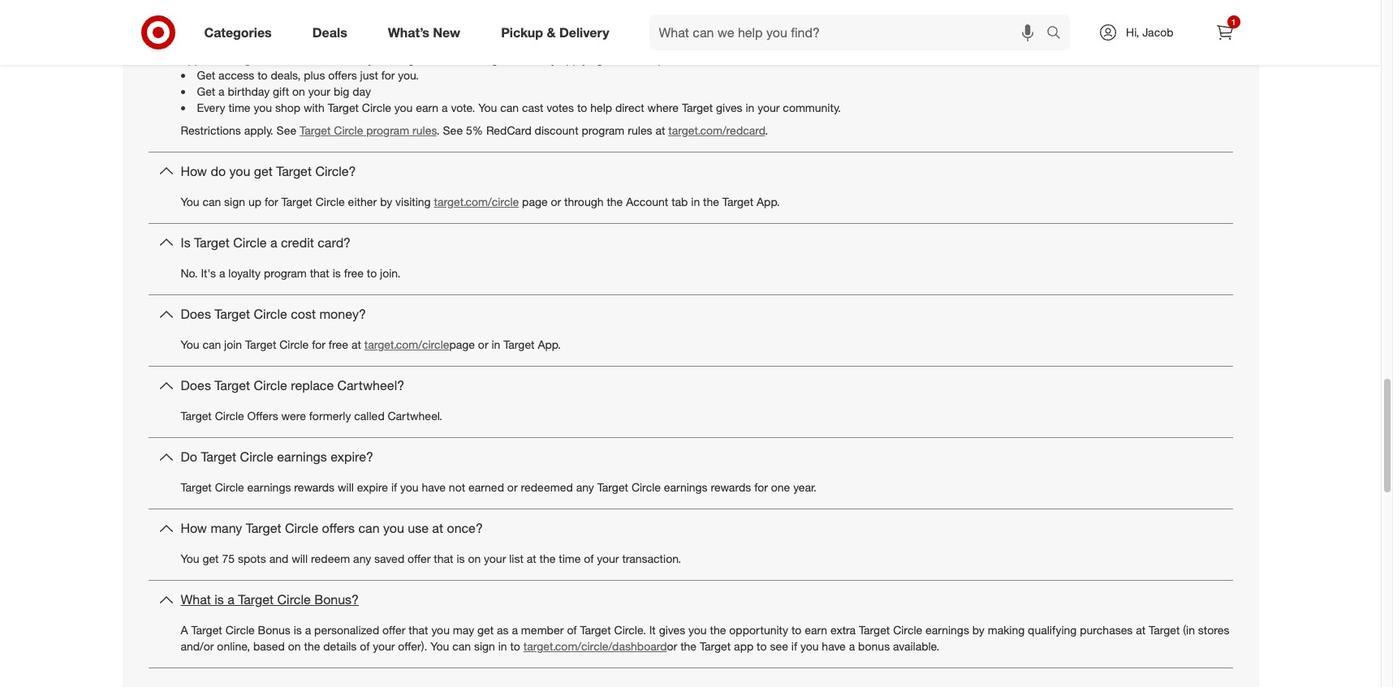 Task type: locate. For each thing, give the bounding box(es) containing it.
2 vertical spatial get
[[477, 624, 494, 637]]

0 vertical spatial get
[[254, 163, 273, 179]]

0 horizontal spatial program
[[264, 266, 307, 280]]

by right either
[[380, 195, 392, 209]]

pickup
[[501, 24, 543, 40]]

join.
[[380, 266, 401, 280]]

can left join
[[202, 338, 221, 352]]

at down where at the left top
[[656, 123, 665, 137]]

you can sign up for target circle either by visiting target.com/circle page or through the account tab in the target app.
[[181, 195, 780, 209]]

1 horizontal spatial by
[[545, 52, 557, 66]]

with for shop
[[304, 101, 325, 114]]

0 vertical spatial 5%
[[724, 36, 741, 50]]

you left 75
[[181, 552, 199, 566]]

0 horizontal spatial rewards
[[294, 481, 335, 494]]

see
[[277, 123, 296, 137], [443, 123, 463, 137]]

and right perks
[[278, 13, 298, 27]]

do
[[181, 449, 197, 465]]

circle down offers
[[240, 449, 273, 465]]

sign left up
[[224, 195, 245, 209]]

online, left based
[[217, 640, 250, 654]]

0 vertical spatial sign
[[224, 195, 245, 209]]

1 horizontal spatial rules
[[628, 123, 652, 137]]

1 vertical spatial get
[[197, 84, 215, 98]]

have
[[422, 481, 446, 494], [822, 640, 846, 654]]

target.com/circle link right visiting
[[434, 195, 519, 209]]

1 vertical spatial earn
[[805, 624, 827, 637]]

1 vertical spatial target.com/circle link
[[434, 195, 519, 209]]

any left saved
[[353, 552, 371, 566]]

circle down day
[[362, 101, 391, 114]]

0 vertical spatial online,
[[588, 36, 621, 50]]

a right what
[[228, 592, 235, 608]]

1 vertical spatial and
[[269, 552, 288, 566]]

qualifying
[[1028, 624, 1077, 637]]

1 vertical spatial time
[[559, 552, 581, 566]]

store inside earn 1% (target circle earnings reward) when you shop at target, in-store or online, or continue to save 5% instantly with redcardtm. find your target circle earnings reward in your wallet in the target app or at
[[545, 36, 571, 50]]

how for how do you get target circle?
[[181, 163, 207, 179]]

0 horizontal spatial online,
[[217, 640, 250, 654]]

restrictions
[[181, 123, 241, 137]]

target.com/circle link
[[231, 52, 315, 66], [434, 195, 519, 209], [364, 338, 449, 352]]

how inside dropdown button
[[181, 521, 207, 537]]

once?
[[447, 521, 483, 537]]

is right what
[[215, 592, 224, 608]]

1 vertical spatial does
[[181, 378, 211, 394]]

birthday
[[228, 84, 270, 98]]

rules down you.
[[412, 123, 437, 137]]

2 horizontal spatial .
[[765, 123, 768, 137]]

a right bonus
[[305, 624, 311, 637]]

online, inside a target circle bonus is a personalized offer that you may get as a member of target circle. it gives you the opportunity to earn extra target circle earnings by making qualifying purchases at target (in stores and/or online, based on the details of your offer). you can sign in to
[[217, 640, 250, 654]]

1 horizontal spatial reward
[[1045, 36, 1080, 50]]

gift
[[273, 84, 289, 98]]

is inside a target circle bonus is a personalized offer that you may get as a member of target circle. it gives you the opportunity to earn extra target circle earnings by making qualifying purchases at target (in stores and/or online, based on the details of your offer). you can sign in to
[[294, 624, 302, 637]]

1 vertical spatial by
[[380, 195, 392, 209]]

you down the birthday
[[254, 101, 272, 114]]

access
[[218, 68, 254, 82]]

your right find
[[906, 36, 928, 50]]

see down vote.
[[443, 123, 463, 137]]

1 horizontal spatial that
[[409, 624, 428, 637]]

5% inside earn 1% (target circle earnings reward) when you shop at target, in-store or online, or continue to save 5% instantly with redcardtm. find your target circle earnings reward in your wallet in the target app or at
[[724, 36, 741, 50]]

free down money?
[[329, 338, 348, 352]]

0 horizontal spatial earn
[[416, 101, 439, 114]]

rewards
[[294, 481, 335, 494], [711, 481, 751, 494]]

1 horizontal spatial will
[[338, 481, 354, 494]]

1 vertical spatial 5%
[[466, 123, 483, 137]]

1
[[1231, 17, 1236, 27]]

earn
[[197, 36, 220, 50]]

is down once?
[[457, 552, 465, 566]]

1 horizontal spatial in-
[[711, 52, 724, 66]]

at right purchases
[[1136, 624, 1146, 637]]

0 horizontal spatial time
[[228, 101, 251, 114]]

2 vertical spatial that
[[409, 624, 428, 637]]

reward down target, at the top left of the page
[[507, 52, 541, 66]]

(in
[[1183, 624, 1195, 637]]

0 vertical spatial does
[[181, 306, 211, 322]]

2 see from the left
[[443, 123, 463, 137]]

gives
[[716, 101, 743, 114], [659, 624, 685, 637]]

1 vertical spatial have
[[822, 640, 846, 654]]

0 horizontal spatial will
[[292, 552, 308, 566]]

that inside a target circle bonus is a personalized offer that you may get as a member of target circle. it gives you the opportunity to earn extra target circle earnings by making qualifying purchases at target (in stores and/or online, based on the details of your offer). you can sign in to
[[409, 624, 428, 637]]

0 vertical spatial reward
[[1045, 36, 1080, 50]]

free down card?
[[344, 266, 364, 280]]

1 link
[[1207, 15, 1243, 50]]

of down "personalized"
[[360, 640, 370, 654]]

1 horizontal spatial page
[[522, 195, 548, 209]]

that down card?
[[310, 266, 329, 280]]

earnings
[[314, 36, 357, 50], [998, 36, 1042, 50], [460, 52, 504, 66], [277, 449, 327, 465], [247, 481, 291, 494], [664, 481, 708, 494], [926, 624, 969, 637]]

0 horizontal spatial app.
[[538, 338, 561, 352]]

target.com/redcard link
[[668, 123, 765, 137]]

1 horizontal spatial rewards
[[711, 481, 751, 494]]

earn inside get access to deals, plus offers just for you. get a birthday gift on your big day every time you shop with target circle you earn a vote. you can cast votes to help direct where target gives in your community.
[[416, 101, 439, 114]]

0 vertical spatial how
[[181, 163, 207, 179]]

1 vertical spatial in-
[[711, 52, 724, 66]]

0 vertical spatial in-
[[532, 36, 545, 50]]

2 does from the top
[[181, 378, 211, 394]]

by for reward
[[545, 52, 557, 66]]

to left join.
[[367, 266, 377, 280]]

community.
[[783, 101, 841, 114]]

shop left target, at the top left of the page
[[454, 36, 479, 50]]

1 rules from the left
[[412, 123, 437, 137]]

shop
[[454, 36, 479, 50], [275, 101, 300, 114]]

you get 75 spots and will redeem any saved offer that is on your list at the time of your transaction.
[[181, 552, 681, 566]]

1 horizontal spatial 5%
[[724, 36, 741, 50]]

your
[[906, 36, 928, 50], [1095, 36, 1117, 50], [368, 52, 390, 66], [308, 84, 330, 98], [758, 101, 780, 114], [484, 552, 506, 566], [597, 552, 619, 566], [373, 640, 395, 654]]

circle:
[[392, 13, 424, 27]]

0 horizontal spatial have
[[422, 481, 446, 494]]

vote.
[[451, 101, 475, 114]]

offers inside dropdown button
[[322, 521, 355, 537]]

1 vertical spatial gives
[[659, 624, 685, 637]]

0 horizontal spatial if
[[391, 481, 397, 494]]

0 horizontal spatial in-
[[532, 36, 545, 50]]

program down credit
[[264, 266, 307, 280]]

circle up many
[[215, 481, 244, 494]]

1 horizontal spatial app.
[[757, 195, 780, 209]]

just
[[360, 68, 378, 82]]

have down extra
[[822, 640, 846, 654]]

details
[[323, 640, 357, 654]]

offer up offer).
[[382, 624, 406, 637]]

time right the 'list'
[[559, 552, 581, 566]]

target.com/circle down the (target
[[231, 52, 315, 66]]

1 vertical spatial with
[[304, 101, 325, 114]]

your left hi,
[[1095, 36, 1117, 50]]

what is a target circle bonus? button
[[148, 581, 1233, 619]]

shop inside get access to deals, plus offers just for you. get a birthday gift on your big day every time you shop with target circle you earn a vote. you can cast votes to help direct where target gives in your community.
[[275, 101, 300, 114]]

may
[[453, 624, 474, 637]]

1 rewards from the left
[[294, 481, 335, 494]]

0 vertical spatial time
[[228, 101, 251, 114]]

circle inside dropdown button
[[233, 235, 267, 251]]

circle up bonus
[[277, 592, 311, 608]]

online, inside earn 1% (target circle earnings reward) when you shop at target, in-store or online, or continue to save 5% instantly with redcardtm. find your target circle earnings reward in your wallet in the target app or at
[[588, 36, 621, 50]]

0 horizontal spatial 5%
[[466, 123, 483, 137]]

you left join
[[181, 338, 199, 352]]

in inside get access to deals, plus offers just for you. get a birthday gift on your big day every time you shop with target circle you earn a vote. you can cast votes to help direct where target gives in your community.
[[746, 101, 755, 114]]

on
[[292, 84, 305, 98], [468, 552, 481, 566], [288, 640, 301, 654]]

does target circle cost money? button
[[148, 296, 1233, 334]]

how inside dropdown button
[[181, 163, 207, 179]]

1 horizontal spatial online,
[[588, 36, 621, 50]]

2 rewards from the left
[[711, 481, 751, 494]]

spots
[[238, 552, 266, 566]]

1 horizontal spatial sign
[[474, 640, 495, 654]]

shop down gift
[[275, 101, 300, 114]]

when
[[401, 36, 429, 50]]

0 vertical spatial and
[[278, 13, 298, 27]]

what
[[181, 592, 211, 608]]

earn
[[416, 101, 439, 114], [805, 624, 827, 637]]

you up is
[[181, 195, 199, 209]]

rewards up how many target circle offers can you use at once?
[[294, 481, 335, 494]]

of
[[345, 13, 355, 27], [584, 552, 594, 566], [567, 624, 577, 637], [360, 640, 370, 654]]

by left making
[[972, 624, 985, 637]]

free
[[344, 266, 364, 280], [329, 338, 348, 352]]

you inside get access to deals, plus offers just for you. get a birthday gift on your big day every time you shop with target circle you earn a vote. you can cast votes to help direct where target gives in your community.
[[478, 101, 497, 114]]

time down the birthday
[[228, 101, 251, 114]]

0 vertical spatial offer
[[408, 552, 431, 566]]

with inside earn 1% (target circle earnings reward) when you shop at target, in-store or online, or continue to save 5% instantly with redcardtm. find your target circle earnings reward in your wallet in the target app or at
[[790, 36, 811, 50]]

to left target.com/circle/dashboard
[[510, 640, 520, 654]]

0 horizontal spatial .
[[315, 52, 319, 66]]

reward inside earn 1% (target circle earnings reward) when you shop at target, in-store or online, or continue to save 5% instantly with redcardtm. find your target circle earnings reward in your wallet in the target app or at
[[1045, 36, 1080, 50]]

you right the expire
[[400, 481, 419, 494]]

0 horizontal spatial by
[[380, 195, 392, 209]]

does for does target circle replace cartwheel?
[[181, 378, 211, 394]]

1 how from the top
[[181, 163, 207, 179]]

visiting
[[395, 195, 431, 209]]

your left community.
[[758, 101, 780, 114]]

0 vertical spatial target.com/circle
[[231, 52, 315, 66]]

by down &
[[545, 52, 557, 66]]

hi, jacob
[[1126, 25, 1174, 39]]

transaction.
[[622, 552, 681, 566]]

0 horizontal spatial with
[[304, 101, 325, 114]]

can up redcard
[[500, 101, 519, 114]]

for
[[381, 68, 395, 82], [265, 195, 278, 209], [312, 338, 325, 352], [754, 481, 768, 494]]

is right bonus
[[294, 624, 302, 637]]

use
[[408, 521, 429, 537]]

1 vertical spatial sign
[[474, 640, 495, 654]]

as
[[497, 624, 509, 637]]

if
[[391, 481, 397, 494], [791, 640, 797, 654]]

0 vertical spatial with
[[790, 36, 811, 50]]

get left 75
[[202, 552, 219, 566]]

1 horizontal spatial have
[[822, 640, 846, 654]]

&
[[547, 24, 556, 40]]

2 horizontal spatial get
[[477, 624, 494, 637]]

circle up redeem
[[285, 521, 318, 537]]

you right vote.
[[478, 101, 497, 114]]

replace
[[291, 378, 334, 394]]

have left not
[[422, 481, 446, 494]]

target.com/circle link up cartwheel?
[[364, 338, 449, 352]]

offers
[[328, 68, 357, 82], [322, 521, 355, 537]]

in- inside earn 1% (target circle earnings reward) when you shop at target, in-store or online, or continue to save 5% instantly with redcardtm. find your target circle earnings reward in your wallet in the target app or at
[[532, 36, 545, 50]]

you right offer).
[[431, 640, 449, 654]]

by
[[545, 52, 557, 66], [380, 195, 392, 209], [972, 624, 985, 637]]

benefits
[[301, 13, 342, 27]]

how for how many target circle offers can you use at once?
[[181, 521, 207, 537]]

jacob
[[1142, 25, 1174, 39]]

bonus?
[[314, 592, 359, 608]]

0 vertical spatial get
[[197, 68, 215, 82]]

get
[[254, 163, 273, 179], [202, 552, 219, 566], [477, 624, 494, 637]]

cartwheel.
[[388, 409, 442, 423]]

2 vertical spatial on
[[288, 640, 301, 654]]

0 vertical spatial offers
[[328, 68, 357, 82]]

0 vertical spatial that
[[310, 266, 329, 280]]

your left offer).
[[373, 640, 395, 654]]

that
[[310, 266, 329, 280], [434, 552, 453, 566], [409, 624, 428, 637]]

see right apply.
[[277, 123, 296, 137]]

75
[[222, 552, 235, 566]]

at down money?
[[351, 338, 361, 352]]

store
[[545, 36, 571, 50], [724, 52, 750, 66]]

1 vertical spatial online,
[[217, 640, 250, 654]]

1 vertical spatial that
[[434, 552, 453, 566]]

a target circle bonus is a personalized offer that you may get as a member of target circle. it gives you the opportunity to earn extra target circle earnings by making qualifying purchases at target (in stores and/or online, based on the details of your offer). you can sign in to
[[181, 624, 1230, 654]]

will left redeem
[[292, 552, 308, 566]]

0 horizontal spatial page
[[449, 338, 475, 352]]

if right see
[[791, 640, 797, 654]]

2 vertical spatial target.com/circle link
[[364, 338, 449, 352]]

it's
[[201, 266, 216, 280]]

program
[[366, 123, 409, 137], [582, 123, 625, 137], [264, 266, 307, 280]]

stores
[[1198, 624, 1230, 637]]

2 horizontal spatial by
[[972, 624, 985, 637]]

target.com/circle link for target
[[434, 195, 519, 209]]

get up every
[[197, 84, 215, 98]]

with up online.
[[790, 36, 811, 50]]

votes
[[547, 101, 574, 114]]

in inside a target circle bonus is a personalized offer that you may get as a member of target circle. it gives you the opportunity to earn extra target circle earnings by making qualifying purchases at target (in stores and/or online, based on the details of your offer). you can sign in to
[[498, 640, 507, 654]]

earn left vote.
[[416, 101, 439, 114]]

1 vertical spatial shop
[[275, 101, 300, 114]]

redcardtm.
[[814, 36, 878, 50]]

that up offer).
[[409, 624, 428, 637]]

1 vertical spatial offers
[[322, 521, 355, 537]]

you right when
[[432, 36, 451, 50]]

1 vertical spatial get
[[202, 552, 219, 566]]

on down once?
[[468, 552, 481, 566]]

with down plus
[[304, 101, 325, 114]]

1 horizontal spatial program
[[366, 123, 409, 137]]

target inside dropdown button
[[276, 163, 312, 179]]

no.
[[181, 266, 198, 280]]

store down instantly
[[724, 52, 750, 66]]

or
[[574, 36, 584, 50], [624, 36, 634, 50], [205, 52, 215, 66], [753, 52, 763, 66], [551, 195, 561, 209], [478, 338, 488, 352], [507, 481, 518, 494], [667, 640, 677, 654]]

0 horizontal spatial store
[[545, 36, 571, 50]]

store up the applying
[[545, 36, 571, 50]]

here are the perks and benefits of target circle:
[[181, 13, 424, 27]]

a
[[649, 52, 655, 66], [218, 84, 225, 98], [442, 101, 448, 114], [270, 235, 277, 251], [219, 266, 225, 280], [228, 592, 235, 608], [305, 624, 311, 637], [512, 624, 518, 637], [849, 640, 855, 654]]

1 horizontal spatial earn
[[805, 624, 827, 637]]

with inside get access to deals, plus offers just for you. get a birthday gift on your big day every time you shop with target circle you earn a vote. you can cast votes to help direct where target gives in your community.
[[304, 101, 325, 114]]

0 horizontal spatial sign
[[224, 195, 245, 209]]

1 horizontal spatial shop
[[454, 36, 479, 50]]

1 horizontal spatial gives
[[716, 101, 743, 114]]

0 vertical spatial shop
[[454, 36, 479, 50]]

time inside get access to deals, plus offers just for you. get a birthday gift on your big day every time you shop with target circle you earn a vote. you can cast votes to help direct where target gives in your community.
[[228, 101, 251, 114]]

and for perks
[[278, 13, 298, 27]]

at right use on the bottom of the page
[[432, 521, 443, 537]]

target
[[358, 13, 389, 27], [931, 36, 962, 50], [1185, 36, 1216, 50], [393, 52, 424, 66], [328, 101, 359, 114], [682, 101, 713, 114], [300, 123, 331, 137], [276, 163, 312, 179], [281, 195, 312, 209], [722, 195, 754, 209], [194, 235, 230, 251], [215, 306, 250, 322], [245, 338, 276, 352], [504, 338, 535, 352], [215, 378, 250, 394], [181, 409, 212, 423], [201, 449, 236, 465], [181, 481, 212, 494], [597, 481, 628, 494], [246, 521, 281, 537], [238, 592, 274, 608], [191, 624, 222, 637], [580, 624, 611, 637], [859, 624, 890, 637], [1149, 624, 1180, 637], [700, 640, 731, 654]]

does for does target circle cost money?
[[181, 306, 211, 322]]

and for spots
[[269, 552, 288, 566]]

your inside a target circle bonus is a personalized offer that you may get as a member of target circle. it gives you the opportunity to earn extra target circle earnings by making qualifying purchases at target (in stores and/or online, based on the details of your offer). you can sign in to
[[373, 640, 395, 654]]

to
[[684, 36, 694, 50], [635, 52, 645, 66], [258, 68, 268, 82], [577, 101, 587, 114], [367, 266, 377, 280], [792, 624, 802, 637], [510, 640, 520, 654], [757, 640, 767, 654]]

gives right it
[[659, 624, 685, 637]]

1 horizontal spatial get
[[254, 163, 273, 179]]

shop inside earn 1% (target circle earnings reward) when you shop at target, in-store or online, or continue to save 5% instantly with redcardtm. find your target circle earnings reward in your wallet in the target app or at
[[454, 36, 479, 50]]

join
[[224, 338, 242, 352]]

here
[[181, 13, 205, 27]]

0 vertical spatial will
[[338, 481, 354, 494]]

the right wallet
[[1166, 36, 1182, 50]]

how left many
[[181, 521, 207, 537]]

1 vertical spatial how
[[181, 521, 207, 537]]

program down the help
[[582, 123, 625, 137]]

2 how from the top
[[181, 521, 207, 537]]

time
[[228, 101, 251, 114], [559, 552, 581, 566]]

offers
[[247, 409, 278, 423]]

the right through
[[607, 195, 623, 209]]

0 vertical spatial on
[[292, 84, 305, 98]]

0 horizontal spatial reward
[[507, 52, 541, 66]]

1 horizontal spatial store
[[724, 52, 750, 66]]

earn left extra
[[805, 624, 827, 637]]

1 vertical spatial offer
[[382, 624, 406, 637]]

you right do
[[229, 163, 250, 179]]

pickup & delivery link
[[487, 15, 630, 50]]

get up up
[[254, 163, 273, 179]]

0 horizontal spatial offer
[[382, 624, 406, 637]]

cartwheel?
[[337, 378, 404, 394]]

circle up available.
[[893, 624, 922, 637]]

to down opportunity
[[757, 640, 767, 654]]

to left the help
[[577, 101, 587, 114]]

a inside dropdown button
[[270, 235, 277, 251]]

app.
[[757, 195, 780, 209], [538, 338, 561, 352]]

on inside get access to deals, plus offers just for you. get a birthday gift on your big day every time you shop with target circle you earn a vote. you can cast votes to help direct where target gives in your community.
[[292, 84, 305, 98]]

on inside a target circle bonus is a personalized offer that you may get as a member of target circle. it gives you the opportunity to earn extra target circle earnings by making qualifying purchases at target (in stores and/or online, based on the details of your offer). you can sign in to
[[288, 640, 301, 654]]

1 does from the top
[[181, 306, 211, 322]]

0 horizontal spatial gives
[[659, 624, 685, 637]]

0 vertical spatial page
[[522, 195, 548, 209]]

the right the 'list'
[[539, 552, 556, 566]]

1 horizontal spatial time
[[559, 552, 581, 566]]

1 vertical spatial on
[[468, 552, 481, 566]]

offer right saved
[[408, 552, 431, 566]]

will left the expire
[[338, 481, 354, 494]]



Task type: describe. For each thing, give the bounding box(es) containing it.
your left the 'list'
[[484, 552, 506, 566]]

0 vertical spatial free
[[344, 266, 364, 280]]

pickup & delivery
[[501, 24, 609, 40]]

direct
[[615, 101, 644, 114]]

is inside dropdown button
[[215, 592, 224, 608]]

2 get from the top
[[197, 84, 215, 98]]

of up target.com/circle/dashboard
[[567, 624, 577, 637]]

and/or
[[181, 640, 214, 654]]

see
[[770, 640, 788, 654]]

search button
[[1039, 15, 1078, 54]]

you for free
[[181, 338, 199, 352]]

apply.
[[244, 123, 273, 137]]

based
[[253, 640, 285, 654]]

your down plus
[[308, 84, 330, 98]]

earned
[[468, 481, 504, 494]]

circle down "new"
[[427, 52, 457, 66]]

circle down here are the perks and benefits of target circle:
[[281, 36, 311, 50]]

circle left the cost
[[254, 306, 287, 322]]

account
[[626, 195, 668, 209]]

big
[[334, 84, 349, 98]]

circle left search button
[[966, 36, 995, 50]]

were
[[281, 409, 306, 423]]

1 vertical spatial reward
[[507, 52, 541, 66]]

circle inside get access to deals, plus offers just for you. get a birthday gift on your big day every time you shop with target circle you earn a vote. you can cast votes to help direct where target gives in your community.
[[362, 101, 391, 114]]

delivery
[[559, 24, 609, 40]]

find
[[881, 36, 903, 50]]

you for circle
[[181, 195, 199, 209]]

do target circle earnings expire?
[[181, 449, 373, 465]]

the left the details
[[304, 640, 320, 654]]

1 vertical spatial store
[[724, 52, 750, 66]]

at down the 1%
[[218, 52, 228, 66]]

you for redeem
[[181, 552, 199, 566]]

discount
[[535, 123, 579, 137]]

can down do
[[202, 195, 221, 209]]

circle up based
[[225, 624, 255, 637]]

target inside dropdown button
[[194, 235, 230, 251]]

to inside earn 1% (target circle earnings reward) when you shop at target, in-store or online, or continue to save 5% instantly with redcardtm. find your target circle earnings reward in your wallet in the target app or at
[[684, 36, 694, 50]]

target circle program rules link
[[300, 123, 437, 137]]

called
[[354, 409, 385, 423]]

earn inside a target circle bonus is a personalized offer that you may get as a member of target circle. it gives you the opportunity to earn extra target circle earnings by making qualifying purchases at target (in stores and/or online, based on the details of your offer). you can sign in to
[[805, 624, 827, 637]]

at left target, at the top left of the page
[[482, 36, 492, 50]]

deals
[[312, 24, 347, 40]]

1 horizontal spatial offer
[[408, 552, 431, 566]]

redcard
[[486, 123, 532, 137]]

1 horizontal spatial .
[[437, 123, 440, 137]]

your down reward)
[[368, 52, 390, 66]]

a inside dropdown button
[[228, 592, 235, 608]]

does target circle replace cartwheel?
[[181, 378, 404, 394]]

circle up offers
[[254, 378, 287, 394]]

a
[[181, 624, 188, 637]]

hi,
[[1126, 25, 1139, 39]]

0 horizontal spatial get
[[202, 552, 219, 566]]

What can we help you find? suggestions appear below search field
[[649, 15, 1051, 50]]

your left transaction.
[[597, 552, 619, 566]]

2 vertical spatial target.com/circle
[[364, 338, 449, 352]]

you.
[[398, 68, 419, 82]]

circle?
[[315, 163, 356, 179]]

day
[[353, 84, 371, 98]]

by for either
[[380, 195, 392, 209]]

0 vertical spatial have
[[422, 481, 446, 494]]

1 vertical spatial free
[[329, 338, 348, 352]]

you left may
[[431, 624, 450, 637]]

you inside dropdown button
[[383, 521, 404, 537]]

circle down "big"
[[334, 123, 363, 137]]

a left vote.
[[442, 101, 448, 114]]

restrictions apply. see target circle program rules . see 5% redcard discount program rules at target.com/redcard .
[[181, 123, 768, 137]]

1 horizontal spatial any
[[576, 481, 594, 494]]

to right them
[[635, 52, 645, 66]]

loyalty
[[228, 266, 261, 280]]

at right the 'list'
[[527, 552, 536, 566]]

year.
[[793, 481, 817, 494]]

2 horizontal spatial that
[[434, 552, 453, 566]]

cast
[[522, 101, 543, 114]]

redeem
[[322, 52, 365, 66]]

for down the cost
[[312, 338, 325, 352]]

cost
[[291, 306, 316, 322]]

up
[[248, 195, 261, 209]]

help
[[590, 101, 612, 114]]

the right "tab"
[[703, 195, 719, 209]]

to right opportunity
[[792, 624, 802, 637]]

new
[[433, 24, 460, 40]]

can inside get access to deals, plus offers just for you. get a birthday gift on your big day every time you shop with target circle you earn a vote. you can cast votes to help direct where target gives in your community.
[[500, 101, 519, 114]]

bonus
[[858, 640, 890, 654]]

can inside dropdown button
[[358, 521, 380, 537]]

at inside dropdown button
[[432, 521, 443, 537]]

expire?
[[331, 449, 373, 465]]

you inside dropdown button
[[229, 163, 250, 179]]

target.com/circle/dashboard or the target app to see if you have a bonus available.
[[523, 640, 940, 654]]

circle down the circle? at the top left
[[316, 195, 345, 209]]

offer inside a target circle bonus is a personalized offer that you may get as a member of target circle. it gives you the opportunity to earn extra target circle earnings by making qualifying purchases at target (in stores and/or online, based on the details of your offer). you can sign in to
[[382, 624, 406, 637]]

the down "what is a target circle bonus?" dropdown button at the bottom of the page
[[680, 640, 697, 654]]

is target circle a credit card? button
[[148, 224, 1233, 262]]

0 vertical spatial target.com/circle link
[[231, 52, 315, 66]]

at inside a target circle bonus is a personalized offer that you may get as a member of target circle. it gives you the opportunity to earn extra target circle earnings by making qualifying purchases at target (in stores and/or online, based on the details of your offer). you can sign in to
[[1136, 624, 1146, 637]]

the up target.com/circle/dashboard or the target app to see if you have a bonus available.
[[710, 624, 726, 637]]

every
[[197, 101, 225, 114]]

the inside earn 1% (target circle earnings reward) when you shop at target, in-store or online, or continue to save 5% instantly with redcardtm. find your target circle earnings reward in your wallet in the target app or at
[[1166, 36, 1182, 50]]

app
[[734, 640, 754, 654]]

a down continue
[[649, 52, 655, 66]]

it
[[649, 624, 656, 637]]

a up every
[[218, 84, 225, 98]]

the right the are
[[227, 13, 244, 27]]

list
[[509, 552, 523, 566]]

1 vertical spatial app.
[[538, 338, 561, 352]]

get inside a target circle bonus is a personalized offer that you may get as a member of target circle. it gives you the opportunity to earn extra target circle earnings by making qualifying purchases at target (in stores and/or online, based on the details of your offer). you can sign in to
[[477, 624, 494, 637]]

target.com/circle . redeem your target circle earnings reward by applying them to a purchase, in-store or online.
[[231, 52, 799, 66]]

sign inside a target circle bonus is a personalized offer that you may get as a member of target circle. it gives you the opportunity to earn extra target circle earnings by making qualifying purchases at target (in stores and/or online, based on the details of your offer). you can sign in to
[[474, 640, 495, 654]]

2 horizontal spatial program
[[582, 123, 625, 137]]

1 vertical spatial page
[[449, 338, 475, 352]]

1 vertical spatial any
[[353, 552, 371, 566]]

you down you.
[[394, 101, 413, 114]]

a down extra
[[849, 640, 855, 654]]

1 vertical spatial if
[[791, 640, 797, 654]]

earnings inside dropdown button
[[277, 449, 327, 465]]

continue
[[637, 36, 681, 50]]

expire
[[357, 481, 388, 494]]

you can join target circle for free at target.com/circle page or in target app.
[[181, 338, 561, 352]]

do target circle earnings expire? button
[[148, 439, 1233, 477]]

can inside a target circle bonus is a personalized offer that you may get as a member of target circle. it gives you the opportunity to earn extra target circle earnings by making qualifying purchases at target (in stores and/or online, based on the details of your offer). you can sign in to
[[452, 640, 471, 654]]

1 see from the left
[[277, 123, 296, 137]]

how do you get target circle?
[[181, 163, 356, 179]]

1 vertical spatial target.com/circle
[[434, 195, 519, 209]]

for left one
[[754, 481, 768, 494]]

redeemed
[[521, 481, 573, 494]]

a right as
[[512, 624, 518, 637]]

for inside get access to deals, plus offers just for you. get a birthday gift on your big day every time you shop with target circle you earn a vote. you can cast votes to help direct where target gives in your community.
[[381, 68, 395, 82]]

extra
[[831, 624, 856, 637]]

by inside a target circle bonus is a personalized offer that you may get as a member of target circle. it gives you the opportunity to earn extra target circle earnings by making qualifying purchases at target (in stores and/or online, based on the details of your offer). you can sign in to
[[972, 624, 985, 637]]

a right "it's"
[[219, 266, 225, 280]]

1 get from the top
[[197, 68, 215, 82]]

circle down the cost
[[279, 338, 309, 352]]

member
[[521, 624, 564, 637]]

you inside a target circle bonus is a personalized offer that you may get as a member of target circle. it gives you the opportunity to earn extra target circle earnings by making qualifying purchases at target (in stores and/or online, based on the details of your offer). you can sign in to
[[431, 640, 449, 654]]

wallet
[[1120, 36, 1151, 50]]

0 vertical spatial if
[[391, 481, 397, 494]]

with for instantly
[[790, 36, 811, 50]]

get inside dropdown button
[[254, 163, 273, 179]]

purchases
[[1080, 624, 1133, 637]]

0 vertical spatial app.
[[757, 195, 780, 209]]

target circle offers were formerly called cartwheel.
[[181, 409, 442, 423]]

to up the birthday
[[258, 68, 268, 82]]

save
[[698, 36, 721, 50]]

are
[[208, 13, 224, 27]]

of right benefits
[[345, 13, 355, 27]]

not
[[449, 481, 465, 494]]

2 rules from the left
[[628, 123, 652, 137]]

how many target circle offers can you use at once? button
[[148, 510, 1233, 548]]

for right up
[[265, 195, 278, 209]]

gives inside get access to deals, plus offers just for you. get a birthday gift on your big day every time you shop with target circle you earn a vote. you can cast votes to help direct where target gives in your community.
[[716, 101, 743, 114]]

what's new link
[[374, 15, 481, 50]]

does target circle cost money?
[[181, 306, 366, 322]]

target.com/redcard
[[668, 123, 765, 137]]

you down "what is a target circle bonus?" dropdown button at the bottom of the page
[[689, 624, 707, 637]]

gives inside a target circle bonus is a personalized offer that you may get as a member of target circle. it gives you the opportunity to earn extra target circle earnings by making qualifying purchases at target (in stores and/or online, based on the details of your offer). you can sign in to
[[659, 624, 685, 637]]

target.com/circle link for money?
[[364, 338, 449, 352]]

is down card?
[[333, 266, 341, 280]]

circle down the do target circle earnings expire? dropdown button
[[632, 481, 661, 494]]

tab
[[672, 195, 688, 209]]

is target circle a credit card?
[[181, 235, 351, 251]]

formerly
[[309, 409, 351, 423]]

you right see
[[800, 640, 819, 654]]

1%
[[223, 36, 240, 50]]

circle left offers
[[215, 409, 244, 423]]

online.
[[766, 52, 799, 66]]

how do you get target circle? button
[[148, 153, 1233, 191]]

target,
[[495, 36, 529, 50]]

money?
[[319, 306, 366, 322]]

earnings inside a target circle bonus is a personalized offer that you may get as a member of target circle. it gives you the opportunity to earn extra target circle earnings by making qualifying purchases at target (in stores and/or online, based on the details of your offer). you can sign in to
[[926, 624, 969, 637]]

of left transaction.
[[584, 552, 594, 566]]

categories link
[[190, 15, 292, 50]]

either
[[348, 195, 377, 209]]

you inside earn 1% (target circle earnings reward) when you shop at target, in-store or online, or continue to save 5% instantly with redcardtm. find your target circle earnings reward in your wallet in the target app or at
[[432, 36, 451, 50]]

deals,
[[271, 68, 301, 82]]

categories
[[204, 24, 272, 40]]

offers inside get access to deals, plus offers just for you. get a birthday gift on your big day every time you shop with target circle you earn a vote. you can cast votes to help direct where target gives in your community.
[[328, 68, 357, 82]]



Task type: vqa. For each thing, say whether or not it's contained in the screenshot.
South to the left
no



